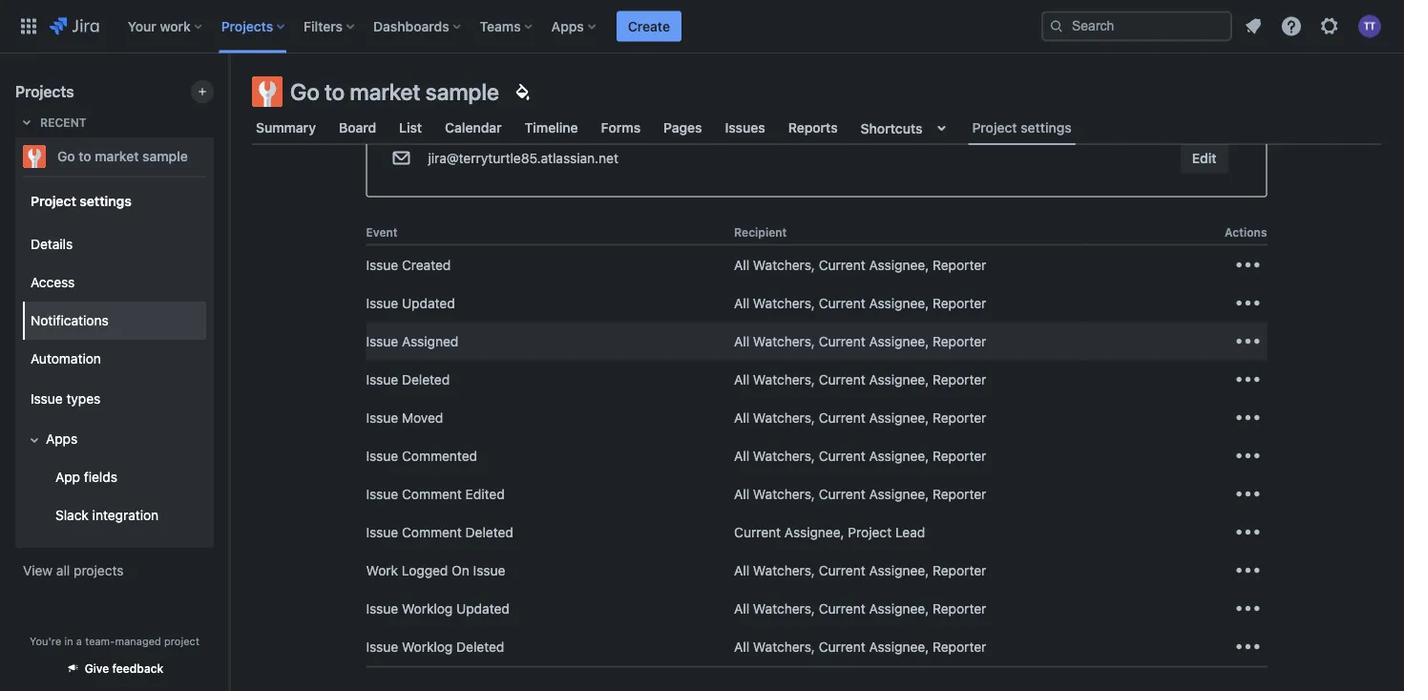 Task type: vqa. For each thing, say whether or not it's contained in the screenshot.
More information about Terry Turtle image
no



Task type: describe. For each thing, give the bounding box(es) containing it.
managed
[[115, 635, 161, 647]]

0 vertical spatial market
[[350, 78, 420, 105]]

assignee, for issue updated
[[869, 296, 929, 311]]

moved
[[402, 410, 443, 426]]

automation link
[[23, 340, 206, 378]]

projects inside projects dropdown button
[[221, 18, 273, 34]]

reporter for work logged on issue
[[933, 563, 986, 579]]

reports
[[788, 120, 838, 136]]

filters button
[[298, 11, 362, 42]]

types
[[66, 391, 100, 407]]

sidebar navigation image
[[208, 76, 250, 115]]

reporter for issue commented
[[933, 448, 986, 464]]

primary element
[[11, 0, 1041, 53]]

current for issue worklog deleted
[[819, 639, 865, 655]]

timeline link
[[521, 111, 582, 145]]

0 horizontal spatial market
[[95, 148, 139, 164]]

a
[[76, 635, 82, 647]]

all watchers, current assignee, reporter for issue deleted
[[734, 372, 986, 388]]

all watchers, current assignee, reporter for issue created
[[734, 257, 986, 273]]

issue deleted
[[366, 372, 450, 388]]

assignee, for issue moved
[[869, 410, 929, 426]]

watchers, for issue worklog updated
[[753, 601, 815, 617]]

app fields link
[[34, 458, 206, 496]]

your work button
[[122, 11, 210, 42]]

assignee, for issue assigned
[[869, 334, 929, 349]]

your
[[128, 18, 156, 34]]

board link
[[335, 111, 380, 145]]

assignee, for issue commented
[[869, 448, 929, 464]]

edited
[[465, 486, 505, 502]]

issue assigned
[[366, 334, 459, 349]]

all watchers, current assignee, reporter for issue assigned
[[734, 334, 986, 349]]

reporter for issue deleted
[[933, 372, 986, 388]]

all watchers, current assignee, reporter for issue commented
[[734, 448, 986, 464]]

issue for issue comment edited
[[366, 486, 398, 502]]

recent
[[40, 116, 86, 129]]

board
[[339, 120, 376, 136]]

give feedback
[[85, 662, 164, 675]]

apps button
[[546, 11, 603, 42]]

give feedback button
[[54, 653, 175, 684]]

issue types
[[31, 391, 100, 407]]

on
[[452, 563, 470, 579]]

your profile and settings image
[[1358, 15, 1381, 38]]

current for issue worklog updated
[[819, 601, 865, 617]]

notification actions image for work logged on issue
[[1233, 556, 1263, 586]]

all for issue worklog updated
[[734, 601, 749, 617]]

create project image
[[195, 84, 210, 99]]

you're
[[30, 635, 61, 647]]

reporter for issue assigned
[[933, 334, 986, 349]]

all watchers, current assignee, reporter for issue moved
[[734, 410, 986, 426]]

current for issue moved
[[819, 410, 865, 426]]

watchers, for issue moved
[[753, 410, 815, 426]]

0 horizontal spatial updated
[[402, 296, 455, 311]]

issue updated
[[366, 296, 455, 311]]

1 horizontal spatial go
[[290, 78, 320, 105]]

issue moved
[[366, 410, 443, 426]]

reporter for issue moved
[[933, 410, 986, 426]]

watchers, for issue created
[[753, 257, 815, 273]]

list link
[[395, 111, 426, 145]]

view all projects
[[23, 563, 124, 578]]

access link
[[23, 263, 206, 302]]

forms
[[601, 120, 641, 136]]

calendar
[[445, 120, 502, 136]]

assignee, for issue comment edited
[[869, 486, 929, 502]]

watchers, for issue assigned
[[753, 334, 815, 349]]

watchers, for issue deleted
[[753, 372, 815, 388]]

notification actions image for issue updated
[[1233, 288, 1263, 319]]

issue worklog deleted
[[366, 639, 504, 655]]

teams button
[[474, 11, 540, 42]]

projects button
[[215, 11, 292, 42]]

create button
[[616, 11, 682, 42]]

comment for edited
[[402, 486, 462, 502]]

help image
[[1280, 15, 1303, 38]]

edit button
[[1181, 143, 1228, 174]]

issue for issue created
[[366, 257, 398, 273]]

notification actions image for issue worklog deleted
[[1233, 632, 1263, 663]]

fields
[[84, 469, 117, 485]]

project
[[164, 635, 199, 647]]

teams
[[480, 18, 521, 34]]

edit
[[1192, 150, 1217, 166]]

1 vertical spatial sample
[[142, 148, 188, 164]]

collapse recent projects image
[[15, 111, 38, 134]]

in
[[64, 635, 73, 647]]

all for issue comment edited
[[734, 486, 749, 502]]

0 horizontal spatial project settings
[[31, 193, 132, 208]]

current assignee, project lead
[[734, 525, 925, 540]]

work
[[366, 563, 398, 579]]

jira@terryturtle85.atlassian.net
[[428, 150, 619, 166]]

details link
[[23, 225, 206, 263]]

appswitcher icon image
[[17, 15, 40, 38]]

1 vertical spatial projects
[[15, 83, 74, 101]]

issue created
[[366, 257, 451, 273]]

current for issue assigned
[[819, 334, 865, 349]]

shortcuts button
[[857, 111, 957, 145]]

all for issue moved
[[734, 410, 749, 426]]

group containing details
[[19, 220, 206, 540]]

list
[[399, 120, 422, 136]]

all for issue worklog deleted
[[734, 639, 749, 655]]

assignee, for issue created
[[869, 257, 929, 273]]

current for issue commented
[[819, 448, 865, 464]]

dashboards
[[373, 18, 449, 34]]

logged
[[402, 563, 448, 579]]

notifications
[[31, 313, 108, 328]]

pages link
[[660, 111, 706, 145]]

add to starred image
[[208, 145, 231, 168]]

0 vertical spatial to
[[325, 78, 345, 105]]

notification actions image for issue created
[[1233, 250, 1263, 281]]

deleted for comment
[[465, 525, 513, 540]]

issue for issue types
[[31, 391, 63, 407]]

issues
[[725, 120, 765, 136]]

1 vertical spatial to
[[79, 148, 91, 164]]

commented
[[402, 448, 477, 464]]

1 horizontal spatial sample
[[425, 78, 499, 105]]

team-
[[85, 635, 115, 647]]

recipient
[[734, 226, 787, 239]]



Task type: locate. For each thing, give the bounding box(es) containing it.
you're in a team-managed project
[[30, 635, 199, 647]]

app
[[55, 469, 80, 485]]

summary link
[[252, 111, 320, 145]]

all for issue assigned
[[734, 334, 749, 349]]

lead
[[895, 525, 925, 540]]

issue
[[366, 257, 398, 273], [366, 296, 398, 311], [366, 334, 398, 349], [366, 372, 398, 388], [31, 391, 63, 407], [366, 410, 398, 426], [366, 448, 398, 464], [366, 486, 398, 502], [366, 525, 398, 540], [473, 563, 505, 579], [366, 601, 398, 617], [366, 639, 398, 655]]

5 watchers, from the top
[[753, 410, 815, 426]]

apps up the app
[[46, 431, 78, 447]]

1 group from the top
[[19, 176, 206, 546]]

1 vertical spatial go to market sample
[[57, 148, 188, 164]]

all watchers, current assignee, reporter for work logged on issue
[[734, 563, 986, 579]]

settings
[[1021, 120, 1072, 135], [80, 193, 132, 208]]

2 worklog from the top
[[402, 639, 453, 655]]

go to market sample
[[290, 78, 499, 105], [57, 148, 188, 164]]

deleted down edited
[[465, 525, 513, 540]]

reporter
[[933, 257, 986, 273], [933, 296, 986, 311], [933, 334, 986, 349], [933, 372, 986, 388], [933, 410, 986, 426], [933, 448, 986, 464], [933, 486, 986, 502], [933, 563, 986, 579], [933, 601, 986, 617], [933, 639, 986, 655]]

10 all from the top
[[734, 639, 749, 655]]

created
[[402, 257, 451, 273]]

5 all from the top
[[734, 410, 749, 426]]

deleted up moved
[[402, 372, 450, 388]]

project left lead
[[848, 525, 892, 540]]

10 reporter from the top
[[933, 639, 986, 655]]

deleted for worklog
[[456, 639, 504, 655]]

0 vertical spatial apps
[[551, 18, 584, 34]]

worklog
[[402, 601, 453, 617], [402, 639, 453, 655]]

4 notification actions image from the top
[[1233, 479, 1263, 510]]

1 horizontal spatial updated
[[456, 601, 510, 617]]

issue left types
[[31, 391, 63, 407]]

forms link
[[597, 111, 645, 145]]

all watchers, current assignee, reporter for issue updated
[[734, 296, 986, 311]]

3 notification actions image from the top
[[1233, 365, 1263, 395]]

to up board
[[325, 78, 345, 105]]

0 vertical spatial projects
[[221, 18, 273, 34]]

comment down commented
[[402, 486, 462, 502]]

tab list containing project settings
[[241, 111, 1393, 145]]

reporter for issue created
[[933, 257, 986, 273]]

1 horizontal spatial settings
[[1021, 120, 1072, 135]]

worklog down issue worklog updated
[[402, 639, 453, 655]]

3 all watchers, current assignee, reporter from the top
[[734, 334, 986, 349]]

1 vertical spatial comment
[[402, 525, 462, 540]]

watchers,
[[753, 257, 815, 273], [753, 296, 815, 311], [753, 334, 815, 349], [753, 372, 815, 388], [753, 410, 815, 426], [753, 448, 815, 464], [753, 486, 815, 502], [753, 563, 815, 579], [753, 601, 815, 617], [753, 639, 815, 655]]

all for work logged on issue
[[734, 563, 749, 579]]

settings inside tab list
[[1021, 120, 1072, 135]]

1 vertical spatial go
[[57, 148, 75, 164]]

1 vertical spatial settings
[[80, 193, 132, 208]]

watchers, for issue commented
[[753, 448, 815, 464]]

1 horizontal spatial apps
[[551, 18, 584, 34]]

0 vertical spatial deleted
[[402, 372, 450, 388]]

3 all from the top
[[734, 334, 749, 349]]

1 all watchers, current assignee, reporter from the top
[[734, 257, 986, 273]]

watchers, for issue worklog deleted
[[753, 639, 815, 655]]

slack
[[55, 507, 89, 523]]

4 reporter from the top
[[933, 372, 986, 388]]

issue up the issue moved
[[366, 372, 398, 388]]

9 all from the top
[[734, 601, 749, 617]]

your work
[[128, 18, 191, 34]]

issue for issue assigned
[[366, 334, 398, 349]]

access
[[31, 275, 75, 290]]

tab list
[[241, 111, 1393, 145]]

to down recent
[[79, 148, 91, 164]]

project inside "group"
[[31, 193, 76, 208]]

2 notification actions image from the top
[[1233, 288, 1263, 319]]

comment
[[402, 486, 462, 502], [402, 525, 462, 540]]

1 all from the top
[[734, 257, 749, 273]]

market up list
[[350, 78, 420, 105]]

5 notification actions image from the top
[[1233, 632, 1263, 663]]

1 vertical spatial deleted
[[465, 525, 513, 540]]

0 vertical spatial go to market sample
[[290, 78, 499, 105]]

issue for issue commented
[[366, 448, 398, 464]]

worklog for deleted
[[402, 639, 453, 655]]

1 vertical spatial market
[[95, 148, 139, 164]]

all watchers, current assignee, reporter for issue worklog deleted
[[734, 639, 986, 655]]

notification actions image for issue moved
[[1233, 403, 1263, 433]]

assigned
[[402, 334, 459, 349]]

shortcuts
[[861, 120, 923, 136]]

all watchers, current assignee, reporter for issue comment edited
[[734, 486, 986, 502]]

9 all watchers, current assignee, reporter from the top
[[734, 601, 986, 617]]

issue right on
[[473, 563, 505, 579]]

work
[[160, 18, 191, 34]]

4 all watchers, current assignee, reporter from the top
[[734, 372, 986, 388]]

1 vertical spatial project
[[31, 193, 76, 208]]

set background color image
[[511, 80, 534, 103]]

email icon image
[[390, 147, 413, 170]]

go
[[290, 78, 320, 105], [57, 148, 75, 164]]

issue down the issue moved
[[366, 448, 398, 464]]

comment for deleted
[[402, 525, 462, 540]]

go down recent
[[57, 148, 75, 164]]

slack integration link
[[34, 496, 206, 535]]

integration
[[92, 507, 159, 523]]

current for issue updated
[[819, 296, 865, 311]]

1 vertical spatial apps
[[46, 431, 78, 447]]

2 all watchers, current assignee, reporter from the top
[[734, 296, 986, 311]]

feedback
[[112, 662, 164, 675]]

apps button
[[23, 420, 206, 458]]

go to market sample up list
[[290, 78, 499, 105]]

0 horizontal spatial to
[[79, 148, 91, 164]]

sample left add to starred 'image'
[[142, 148, 188, 164]]

5 all watchers, current assignee, reporter from the top
[[734, 410, 986, 426]]

filters
[[304, 18, 343, 34]]

1 horizontal spatial project settings
[[972, 120, 1072, 135]]

issue left moved
[[366, 410, 398, 426]]

0 horizontal spatial go to market sample
[[57, 148, 188, 164]]

notification actions image for issue comment deleted
[[1233, 517, 1263, 548]]

event
[[366, 226, 398, 239]]

project up 'details'
[[31, 193, 76, 208]]

reports link
[[784, 111, 842, 145]]

issue for issue deleted
[[366, 372, 398, 388]]

slack integration
[[55, 507, 159, 523]]

calendar link
[[441, 111, 506, 145]]

2 watchers, from the top
[[753, 296, 815, 311]]

all for issue deleted
[[734, 372, 749, 388]]

issue down event
[[366, 257, 398, 273]]

3 notification actions image from the top
[[1233, 441, 1263, 472]]

issue down issue created
[[366, 296, 398, 311]]

0 horizontal spatial go
[[57, 148, 75, 164]]

8 reporter from the top
[[933, 563, 986, 579]]

to
[[325, 78, 345, 105], [79, 148, 91, 164]]

assignee, for issue worklog deleted
[[869, 639, 929, 655]]

banner
[[0, 0, 1404, 53]]

6 notification actions image from the top
[[1233, 594, 1263, 624]]

apps
[[551, 18, 584, 34], [46, 431, 78, 447]]

0 horizontal spatial settings
[[80, 193, 132, 208]]

projects up "collapse recent projects" image
[[15, 83, 74, 101]]

6 all watchers, current assignee, reporter from the top
[[734, 448, 986, 464]]

0 vertical spatial sample
[[425, 78, 499, 105]]

issue up issue deleted
[[366, 334, 398, 349]]

sample
[[425, 78, 499, 105], [142, 148, 188, 164]]

0 vertical spatial project
[[972, 120, 1017, 135]]

updated up 'assigned'
[[402, 296, 455, 311]]

reporter for issue updated
[[933, 296, 986, 311]]

0 vertical spatial project settings
[[972, 120, 1072, 135]]

4 watchers, from the top
[[753, 372, 815, 388]]

all
[[734, 257, 749, 273], [734, 296, 749, 311], [734, 334, 749, 349], [734, 372, 749, 388], [734, 410, 749, 426], [734, 448, 749, 464], [734, 486, 749, 502], [734, 563, 749, 579], [734, 601, 749, 617], [734, 639, 749, 655]]

current for work logged on issue
[[819, 563, 865, 579]]

1 horizontal spatial market
[[350, 78, 420, 105]]

0 vertical spatial worklog
[[402, 601, 453, 617]]

issue for issue updated
[[366, 296, 398, 311]]

jira image
[[50, 15, 99, 38], [50, 15, 99, 38]]

8 all from the top
[[734, 563, 749, 579]]

assignee, for work logged on issue
[[869, 563, 929, 579]]

8 watchers, from the top
[[753, 563, 815, 579]]

search image
[[1049, 19, 1064, 34]]

1 notification actions image from the top
[[1233, 250, 1263, 281]]

banner containing your work
[[0, 0, 1404, 53]]

2 comment from the top
[[402, 525, 462, 540]]

notification actions image for issue comment edited
[[1233, 479, 1263, 510]]

all watchers, current assignee, reporter for issue worklog updated
[[734, 601, 986, 617]]

current
[[819, 257, 865, 273], [819, 296, 865, 311], [819, 334, 865, 349], [819, 372, 865, 388], [819, 410, 865, 426], [819, 448, 865, 464], [819, 486, 865, 502], [734, 525, 781, 540], [819, 563, 865, 579], [819, 601, 865, 617], [819, 639, 865, 655]]

4 notification actions image from the top
[[1233, 556, 1263, 586]]

notification actions image
[[1233, 327, 1263, 357], [1233, 403, 1263, 433], [1233, 441, 1263, 472], [1233, 479, 1263, 510], [1233, 517, 1263, 548], [1233, 594, 1263, 624]]

apps inside button
[[46, 431, 78, 447]]

give
[[85, 662, 109, 675]]

0 vertical spatial updated
[[402, 296, 455, 311]]

3 watchers, from the top
[[753, 334, 815, 349]]

reporter for issue worklog updated
[[933, 601, 986, 617]]

projects
[[74, 563, 124, 578]]

timeline
[[525, 120, 578, 136]]

summary
[[256, 120, 316, 136]]

1 comment from the top
[[402, 486, 462, 502]]

Search field
[[1041, 11, 1232, 42]]

updated
[[402, 296, 455, 311], [456, 601, 510, 617]]

current for issue created
[[819, 257, 865, 273]]

notification actions image for issue commented
[[1233, 441, 1263, 472]]

3 reporter from the top
[[933, 334, 986, 349]]

issue commented
[[366, 448, 477, 464]]

1 horizontal spatial projects
[[221, 18, 273, 34]]

deleted
[[402, 372, 450, 388], [465, 525, 513, 540], [456, 639, 504, 655]]

2 horizontal spatial project
[[972, 120, 1017, 135]]

watchers, for work logged on issue
[[753, 563, 815, 579]]

details
[[31, 236, 73, 252]]

0 horizontal spatial project
[[31, 193, 76, 208]]

create
[[628, 18, 670, 34]]

issue for issue comment deleted
[[366, 525, 398, 540]]

watchers, for issue updated
[[753, 296, 815, 311]]

project settings
[[972, 120, 1072, 135], [31, 193, 132, 208]]

9 reporter from the top
[[933, 601, 986, 617]]

issue up work
[[366, 525, 398, 540]]

issue comment deleted
[[366, 525, 513, 540]]

8 all watchers, current assignee, reporter from the top
[[734, 563, 986, 579]]

10 all watchers, current assignee, reporter from the top
[[734, 639, 986, 655]]

dashboards button
[[368, 11, 468, 42]]

apps right teams popup button
[[551, 18, 584, 34]]

issue comment edited
[[366, 486, 505, 502]]

expand image
[[23, 429, 46, 452]]

1 vertical spatial project settings
[[31, 193, 132, 208]]

0 vertical spatial comment
[[402, 486, 462, 502]]

view all projects link
[[15, 554, 214, 588]]

10 watchers, from the top
[[753, 639, 815, 655]]

projects
[[221, 18, 273, 34], [15, 83, 74, 101]]

issue for issue worklog updated
[[366, 601, 398, 617]]

9 watchers, from the top
[[753, 601, 815, 617]]

5 notification actions image from the top
[[1233, 517, 1263, 548]]

1 vertical spatial worklog
[[402, 639, 453, 655]]

notifications link
[[23, 302, 206, 340]]

all
[[56, 563, 70, 578]]

comment down issue comment edited
[[402, 525, 462, 540]]

actions
[[1225, 226, 1267, 239]]

all for issue created
[[734, 257, 749, 273]]

reporter for issue worklog deleted
[[933, 639, 986, 655]]

app fields
[[55, 469, 117, 485]]

1 horizontal spatial go to market sample
[[290, 78, 499, 105]]

1 notification actions image from the top
[[1233, 327, 1263, 357]]

all for issue updated
[[734, 296, 749, 311]]

reporter for issue comment edited
[[933, 486, 986, 502]]

4 all from the top
[[734, 372, 749, 388]]

7 all from the top
[[734, 486, 749, 502]]

2 vertical spatial deleted
[[456, 639, 504, 655]]

2 vertical spatial project
[[848, 525, 892, 540]]

issue down issue worklog updated
[[366, 639, 398, 655]]

1 horizontal spatial to
[[325, 78, 345, 105]]

2 notification actions image from the top
[[1233, 403, 1263, 433]]

notification actions image
[[1233, 250, 1263, 281], [1233, 288, 1263, 319], [1233, 365, 1263, 395], [1233, 556, 1263, 586], [1233, 632, 1263, 663]]

issue down work
[[366, 601, 398, 617]]

7 all watchers, current assignee, reporter from the top
[[734, 486, 986, 502]]

1 vertical spatial updated
[[456, 601, 510, 617]]

settings image
[[1318, 15, 1341, 38]]

watchers, for issue comment edited
[[753, 486, 815, 502]]

assignee, for issue worklog updated
[[869, 601, 929, 617]]

updated down on
[[456, 601, 510, 617]]

notification actions image for issue assigned
[[1233, 327, 1263, 357]]

go to market sample down recent
[[57, 148, 188, 164]]

1 watchers, from the top
[[753, 257, 815, 273]]

market up details link
[[95, 148, 139, 164]]

0 vertical spatial settings
[[1021, 120, 1072, 135]]

worklog down logged
[[402, 601, 453, 617]]

all watchers, current assignee, reporter
[[734, 257, 986, 273], [734, 296, 986, 311], [734, 334, 986, 349], [734, 372, 986, 388], [734, 410, 986, 426], [734, 448, 986, 464], [734, 486, 986, 502], [734, 563, 986, 579], [734, 601, 986, 617], [734, 639, 986, 655]]

1 reporter from the top
[[933, 257, 986, 273]]

notification actions image for issue worklog updated
[[1233, 594, 1263, 624]]

1 horizontal spatial project
[[848, 525, 892, 540]]

work logged on issue
[[366, 563, 505, 579]]

0 horizontal spatial sample
[[142, 148, 188, 164]]

0 horizontal spatial projects
[[15, 83, 74, 101]]

all for issue commented
[[734, 448, 749, 464]]

current for issue deleted
[[819, 372, 865, 388]]

2 group from the top
[[19, 220, 206, 540]]

issue down the issue commented
[[366, 486, 398, 502]]

view
[[23, 563, 53, 578]]

go up summary
[[290, 78, 320, 105]]

go to market sample link
[[15, 137, 206, 176]]

issue types link
[[23, 378, 206, 420]]

deleted down issue worklog updated
[[456, 639, 504, 655]]

1 worklog from the top
[[402, 601, 453, 617]]

current for issue comment edited
[[819, 486, 865, 502]]

worklog for updated
[[402, 601, 453, 617]]

6 reporter from the top
[[933, 448, 986, 464]]

issue worklog updated
[[366, 601, 510, 617]]

automation
[[31, 351, 101, 367]]

6 watchers, from the top
[[753, 448, 815, 464]]

group containing project settings
[[19, 176, 206, 546]]

5 reporter from the top
[[933, 410, 986, 426]]

notifications image
[[1242, 15, 1265, 38]]

group
[[19, 176, 206, 546], [19, 220, 206, 540]]

6 all from the top
[[734, 448, 749, 464]]

7 watchers, from the top
[[753, 486, 815, 502]]

projects up sidebar navigation image
[[221, 18, 273, 34]]

7 reporter from the top
[[933, 486, 986, 502]]

assignee, for issue deleted
[[869, 372, 929, 388]]

2 reporter from the top
[[933, 296, 986, 311]]

project right shortcuts dropdown button
[[972, 120, 1017, 135]]

project
[[972, 120, 1017, 135], [31, 193, 76, 208], [848, 525, 892, 540]]

0 horizontal spatial apps
[[46, 431, 78, 447]]

project inside tab list
[[972, 120, 1017, 135]]

issue for issue worklog deleted
[[366, 639, 398, 655]]

notification actions image for issue deleted
[[1233, 365, 1263, 395]]

issue for issue moved
[[366, 410, 398, 426]]

sample up calendar
[[425, 78, 499, 105]]

assignee,
[[869, 257, 929, 273], [869, 296, 929, 311], [869, 334, 929, 349], [869, 372, 929, 388], [869, 410, 929, 426], [869, 448, 929, 464], [869, 486, 929, 502], [785, 525, 844, 540], [869, 563, 929, 579], [869, 601, 929, 617], [869, 639, 929, 655]]

issues link
[[721, 111, 769, 145]]

0 vertical spatial go
[[290, 78, 320, 105]]

market
[[350, 78, 420, 105], [95, 148, 139, 164]]

2 all from the top
[[734, 296, 749, 311]]

apps inside dropdown button
[[551, 18, 584, 34]]

pages
[[664, 120, 702, 136]]



